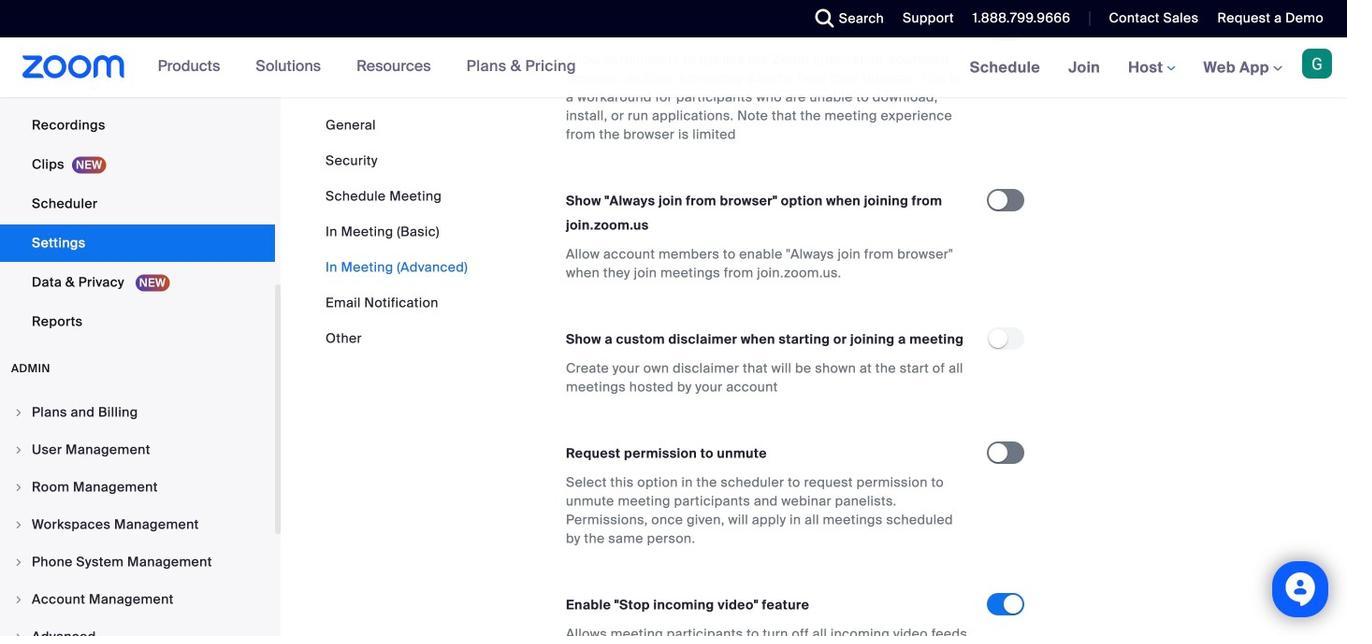 Task type: locate. For each thing, give the bounding box(es) containing it.
menu item
[[0, 395, 275, 430], [0, 432, 275, 468], [0, 470, 275, 505], [0, 507, 275, 543], [0, 545, 275, 580], [0, 582, 275, 618], [0, 619, 275, 636]]

menu bar
[[326, 116, 468, 348]]

3 right image from the top
[[13, 482, 24, 493]]

right image
[[13, 407, 24, 418], [13, 444, 24, 456], [13, 482, 24, 493], [13, 519, 24, 531], [13, 557, 24, 568], [13, 594, 24, 605], [13, 632, 24, 636]]

1 menu item from the top
[[0, 395, 275, 430]]

product information navigation
[[144, 37, 590, 97]]

banner
[[0, 37, 1348, 99]]

meetings navigation
[[956, 37, 1348, 99]]

7 right image from the top
[[13, 632, 24, 636]]

zoom logo image
[[22, 55, 125, 79]]

4 right image from the top
[[13, 519, 24, 531]]

6 menu item from the top
[[0, 582, 275, 618]]

side navigation navigation
[[0, 0, 281, 636]]



Task type: describe. For each thing, give the bounding box(es) containing it.
5 menu item from the top
[[0, 545, 275, 580]]

5 right image from the top
[[13, 557, 24, 568]]

admin menu menu
[[0, 395, 275, 636]]

7 menu item from the top
[[0, 619, 275, 636]]

2 right image from the top
[[13, 444, 24, 456]]

profile picture image
[[1303, 49, 1333, 79]]

3 menu item from the top
[[0, 470, 275, 505]]

personal menu menu
[[0, 0, 275, 342]]

1 right image from the top
[[13, 407, 24, 418]]

4 menu item from the top
[[0, 507, 275, 543]]

6 right image from the top
[[13, 594, 24, 605]]

2 menu item from the top
[[0, 432, 275, 468]]



Task type: vqa. For each thing, say whether or not it's contained in the screenshot.
menu item
yes



